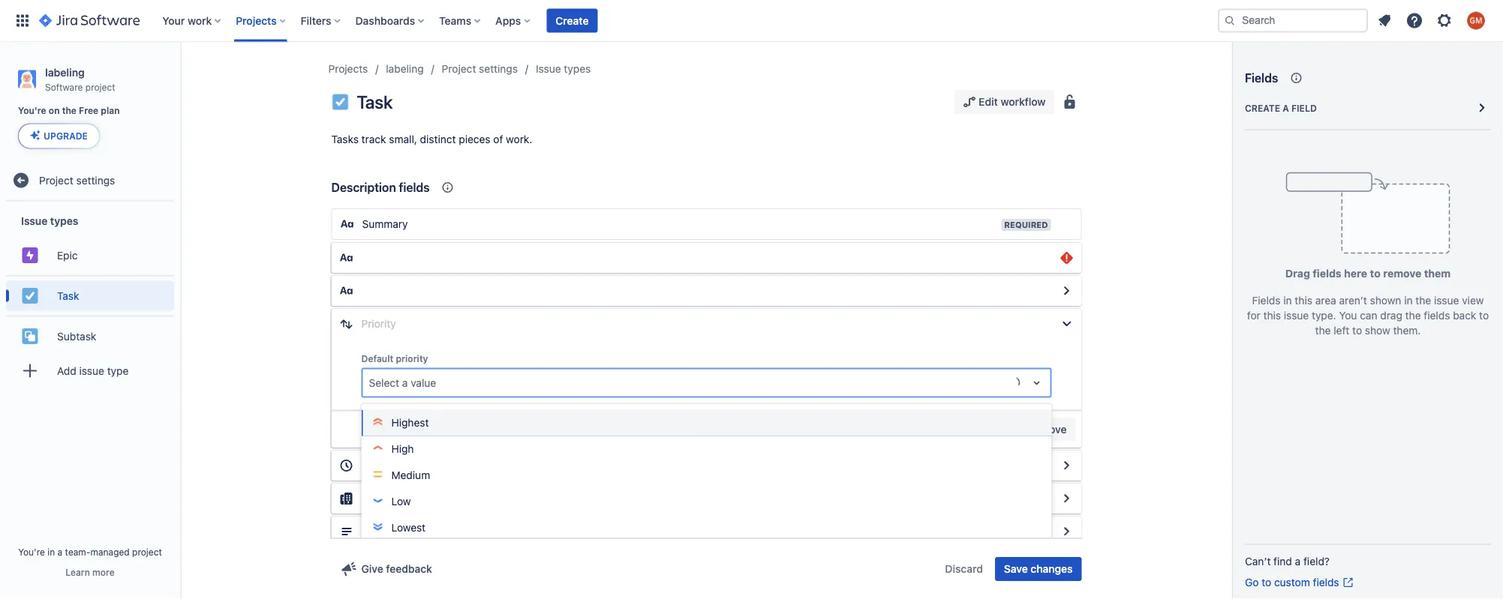 Task type: describe. For each thing, give the bounding box(es) containing it.
the up them.
[[1405, 310, 1421, 322]]

labeling for labeling
[[386, 63, 424, 75]]

0 vertical spatial required
[[1004, 220, 1048, 230]]

issue type icon image
[[331, 93, 349, 111]]

original estimate button
[[331, 451, 1082, 481]]

you're on the free plan
[[18, 106, 120, 116]]

close field configuration image
[[1058, 315, 1076, 333]]

can't
[[1245, 556, 1271, 568]]

add issue type
[[57, 365, 129, 377]]

fields left more information about the context fields image
[[399, 180, 430, 195]]

group containing issue types
[[6, 201, 174, 395]]

issue inside button
[[79, 365, 104, 377]]

them
[[1424, 268, 1451, 280]]

work.
[[506, 133, 532, 146]]

lowest
[[391, 522, 426, 534]]

add issue type button
[[6, 356, 174, 386]]

issue types link
[[536, 60, 591, 78]]

drag
[[1285, 268, 1310, 280]]

0 horizontal spatial project
[[39, 174, 73, 186]]

original estimate
[[361, 460, 443, 472]]

learn
[[66, 567, 90, 578]]

subtask link
[[6, 321, 174, 351]]

1 vertical spatial types
[[50, 215, 78, 227]]

a right find
[[1295, 556, 1301, 568]]

go to custom fields link
[[1245, 576, 1354, 591]]

apps
[[495, 14, 521, 27]]

learn more button
[[66, 567, 115, 579]]

description
[[331, 180, 396, 195]]

primary element
[[9, 0, 1218, 42]]

the right on
[[62, 106, 76, 116]]

projects button
[[231, 9, 292, 33]]

sidebar navigation image
[[164, 60, 197, 90]]

project inside labeling software project
[[85, 82, 115, 92]]

settings image
[[1436, 12, 1454, 30]]

can
[[1360, 310, 1378, 322]]

subtask
[[57, 330, 96, 343]]

tasks
[[331, 133, 359, 146]]

0 horizontal spatial project settings link
[[6, 165, 174, 195]]

for
[[1247, 310, 1261, 322]]

epic
[[57, 249, 78, 262]]

back
[[1453, 310, 1477, 322]]

notifications image
[[1376, 12, 1394, 30]]

projects for projects link
[[328, 63, 368, 75]]

fields for fields in this area aren't shown in the issue view for this issue type. you can drag the fields back to the left to show them.
[[1252, 295, 1281, 307]]

epic link
[[6, 240, 174, 270]]

projects link
[[328, 60, 368, 78]]

environment
[[361, 526, 422, 538]]

go
[[1245, 577, 1259, 589]]

distinct
[[420, 133, 456, 146]]

create for create
[[556, 14, 589, 27]]

open image
[[1028, 374, 1046, 392]]

area
[[1315, 295, 1336, 307]]

add
[[57, 365, 76, 377]]

priority
[[396, 354, 428, 364]]

managed
[[90, 547, 130, 558]]

create for create a field
[[1245, 103, 1280, 113]]

small,
[[389, 133, 417, 146]]

issue types for group containing issue types
[[21, 215, 78, 227]]

medium
[[391, 469, 430, 482]]

apps button
[[491, 9, 536, 33]]

your
[[162, 14, 185, 27]]

appswitcher icon image
[[14, 12, 32, 30]]

0 vertical spatial issue
[[1434, 295, 1459, 307]]

a left value on the bottom of page
[[402, 377, 408, 389]]

remove button
[[1018, 418, 1076, 442]]

create a field
[[1245, 103, 1317, 113]]

shown
[[1370, 295, 1402, 307]]

drag
[[1380, 310, 1403, 322]]

1 horizontal spatial settings
[[479, 63, 518, 75]]

field?
[[1304, 556, 1330, 568]]

show
[[1365, 325, 1390, 337]]

0 vertical spatial this
[[1295, 295, 1313, 307]]

no restrictions image
[[1061, 93, 1079, 111]]

software
[[45, 82, 83, 92]]

edit workflow button
[[955, 90, 1055, 114]]

1 open field configuration image from the top
[[1058, 282, 1076, 300]]

type
[[107, 365, 129, 377]]

pieces
[[459, 133, 491, 146]]

plan
[[101, 106, 120, 116]]

organizations button
[[331, 484, 1082, 514]]

give
[[361, 563, 383, 576]]

your work
[[162, 14, 212, 27]]

to down view
[[1479, 310, 1489, 322]]

in for you're in a team-managed project
[[47, 547, 55, 558]]

work
[[188, 14, 212, 27]]

can't find a field?
[[1245, 556, 1330, 568]]

open field configuration image
[[1058, 457, 1076, 475]]

drag fields here to remove them
[[1285, 268, 1451, 280]]

give feedback button
[[331, 558, 441, 582]]

labeling software project
[[45, 66, 115, 92]]

labeling for labeling software project
[[45, 66, 85, 78]]

more information about the fields image
[[1287, 69, 1305, 87]]

more
[[92, 567, 115, 578]]

fields for fields
[[1245, 71, 1278, 85]]

open field configuration image for organizations
[[1058, 490, 1076, 508]]

workflow
[[1001, 96, 1046, 108]]

here
[[1344, 268, 1368, 280]]

you're in a team-managed project
[[18, 547, 162, 558]]

the down type.
[[1315, 325, 1331, 337]]

2 horizontal spatial in
[[1404, 295, 1413, 307]]

you're for you're in a team-managed project
[[18, 547, 45, 558]]

highest
[[391, 417, 429, 429]]

feedback
[[386, 563, 432, 576]]

upgrade
[[44, 131, 88, 141]]



Task type: locate. For each thing, give the bounding box(es) containing it.
value
[[411, 377, 436, 389]]

labeling
[[386, 63, 424, 75], [45, 66, 85, 78]]

0 vertical spatial project settings
[[442, 63, 518, 75]]

1 vertical spatial fields
[[1252, 295, 1281, 307]]

issue left type.
[[1284, 310, 1309, 322]]

you're left team-
[[18, 547, 45, 558]]

select a value
[[369, 377, 436, 389]]

aren't
[[1339, 295, 1367, 307]]

0 vertical spatial project
[[85, 82, 115, 92]]

default priority
[[361, 354, 428, 364]]

1 horizontal spatial in
[[1284, 295, 1292, 307]]

this left area
[[1295, 295, 1313, 307]]

this link will be opened in a new tab image
[[1342, 577, 1354, 589]]

in right shown
[[1404, 295, 1413, 307]]

field
[[1292, 103, 1317, 113]]

find
[[1274, 556, 1292, 568]]

you
[[1339, 310, 1357, 322]]

2 vertical spatial open field configuration image
[[1058, 523, 1076, 541]]

1 vertical spatial this
[[1264, 310, 1281, 322]]

changes
[[1031, 563, 1073, 576]]

more information about the context fields image
[[439, 179, 457, 197]]

in left team-
[[47, 547, 55, 558]]

to inside go to custom fields link
[[1262, 577, 1271, 589]]

fields up area
[[1313, 268, 1342, 280]]

open field configuration image inside the environment button
[[1058, 523, 1076, 541]]

0 horizontal spatial project settings
[[39, 174, 115, 186]]

1 horizontal spatial project
[[442, 63, 476, 75]]

0 vertical spatial issue types
[[536, 63, 591, 75]]

0 vertical spatial open field configuration image
[[1058, 282, 1076, 300]]

track
[[361, 133, 386, 146]]

open field configuration image down open field configuration icon
[[1058, 490, 1076, 508]]

learn more
[[66, 567, 115, 578]]

2 vertical spatial issue
[[79, 365, 104, 377]]

add issue type image
[[21, 362, 39, 380]]

1 horizontal spatial task
[[357, 92, 393, 113]]

settings down upgrade
[[76, 174, 115, 186]]

project down teams popup button
[[442, 63, 476, 75]]

1 vertical spatial project settings link
[[6, 165, 174, 195]]

a left field
[[1283, 103, 1289, 113]]

banner containing your work
[[0, 0, 1503, 42]]

teams
[[439, 14, 471, 27]]

2 horizontal spatial issue
[[1434, 295, 1459, 307]]

in
[[1284, 295, 1292, 307], [1404, 295, 1413, 307], [47, 547, 55, 558]]

save changes button
[[995, 558, 1082, 582]]

project settings
[[442, 63, 518, 75], [39, 174, 115, 186]]

filters button
[[296, 9, 346, 33]]

open field configuration image up close field configuration icon
[[1058, 282, 1076, 300]]

issue types down create button
[[536, 63, 591, 75]]

issue types
[[536, 63, 591, 75], [21, 215, 78, 227]]

1 vertical spatial issue types
[[21, 215, 78, 227]]

types inside issue types link
[[564, 63, 591, 75]]

1 vertical spatial project settings
[[39, 174, 115, 186]]

fields left more information about the fields image
[[1245, 71, 1278, 85]]

issue
[[536, 63, 561, 75], [21, 215, 48, 227]]

you're for you're on the free plan
[[18, 106, 46, 116]]

1 vertical spatial you're
[[18, 547, 45, 558]]

remove
[[1383, 268, 1422, 280]]

environment button
[[331, 517, 1082, 547]]

high
[[391, 443, 414, 456]]

teams button
[[435, 9, 486, 33]]

1 horizontal spatial projects
[[328, 63, 368, 75]]

left
[[1334, 325, 1350, 337]]

project right managed
[[132, 547, 162, 558]]

0 vertical spatial task
[[357, 92, 393, 113]]

1 horizontal spatial this
[[1295, 295, 1313, 307]]

open field configuration image inside organizations button
[[1058, 490, 1076, 508]]

task link
[[6, 281, 174, 311]]

create inside button
[[556, 14, 589, 27]]

your profile and settings image
[[1467, 12, 1485, 30]]

edit workflow
[[979, 96, 1046, 108]]

0 horizontal spatial in
[[47, 547, 55, 558]]

Search field
[[1218, 9, 1368, 33]]

group
[[6, 201, 174, 395]]

1 vertical spatial required
[[963, 423, 1006, 436]]

types down create button
[[564, 63, 591, 75]]

this
[[1295, 295, 1313, 307], [1264, 310, 1281, 322]]

project up plan at the left top of page
[[85, 82, 115, 92]]

to right go
[[1262, 577, 1271, 589]]

0 horizontal spatial types
[[50, 215, 78, 227]]

issue up back
[[1434, 295, 1459, 307]]

0 horizontal spatial project
[[85, 82, 115, 92]]

1 horizontal spatial labeling
[[386, 63, 424, 75]]

1 horizontal spatial project settings
[[442, 63, 518, 75]]

open field configuration image
[[1058, 282, 1076, 300], [1058, 490, 1076, 508], [1058, 523, 1076, 541]]

open field configuration image for environment
[[1058, 523, 1076, 541]]

create button
[[547, 9, 598, 33]]

in for fields in this area aren't shown in the issue view for this issue type. you can drag the fields back to the left to show them.
[[1284, 295, 1292, 307]]

1 you're from the top
[[18, 106, 46, 116]]

create left field
[[1245, 103, 1280, 113]]

projects for projects dropdown button
[[236, 14, 277, 27]]

projects inside dropdown button
[[236, 14, 277, 27]]

save
[[1004, 563, 1028, 576]]

project settings link down upgrade
[[6, 165, 174, 195]]

free
[[79, 106, 98, 116]]

in down "drag"
[[1284, 295, 1292, 307]]

1 horizontal spatial issue types
[[536, 63, 591, 75]]

labeling inside labeling software project
[[45, 66, 85, 78]]

you're
[[18, 106, 46, 116], [18, 547, 45, 558]]

to
[[1370, 268, 1381, 280], [1479, 310, 1489, 322], [1352, 325, 1362, 337], [1262, 577, 1271, 589]]

0 vertical spatial you're
[[18, 106, 46, 116]]

settings down apps
[[479, 63, 518, 75]]

give feedback
[[361, 563, 432, 576]]

0 horizontal spatial task
[[57, 290, 79, 302]]

on
[[49, 106, 60, 116]]

help image
[[1406, 12, 1424, 30]]

discard button
[[936, 558, 992, 582]]

project settings down teams popup button
[[442, 63, 518, 75]]

labeling up software
[[45, 66, 85, 78]]

to right here
[[1370, 268, 1381, 280]]

0 vertical spatial projects
[[236, 14, 277, 27]]

dashboards
[[355, 14, 415, 27]]

0 vertical spatial project
[[442, 63, 476, 75]]

them.
[[1393, 325, 1421, 337]]

to right left
[[1352, 325, 1362, 337]]

issue
[[1434, 295, 1459, 307], [1284, 310, 1309, 322], [79, 365, 104, 377]]

1 vertical spatial open field configuration image
[[1058, 490, 1076, 508]]

issue right add
[[79, 365, 104, 377]]

1 vertical spatial task
[[57, 290, 79, 302]]

summary
[[362, 218, 408, 230]]

custom
[[1274, 577, 1310, 589]]

1 vertical spatial projects
[[328, 63, 368, 75]]

0 vertical spatial create
[[556, 14, 589, 27]]

0 horizontal spatial create
[[556, 14, 589, 27]]

organizations
[[361, 493, 428, 505]]

the down them
[[1416, 295, 1431, 307]]

0 horizontal spatial settings
[[76, 174, 115, 186]]

1 horizontal spatial create
[[1245, 103, 1280, 113]]

your work button
[[158, 9, 227, 33]]

a left team-
[[57, 547, 62, 558]]

fields inside fields in this area aren't shown in the issue view for this issue type. you can drag the fields back to the left to show them.
[[1252, 295, 1281, 307]]

team-
[[65, 547, 90, 558]]

1 horizontal spatial issue
[[1284, 310, 1309, 322]]

project settings down upgrade
[[39, 174, 115, 186]]

labeling link
[[386, 60, 424, 78]]

1 horizontal spatial issue
[[536, 63, 561, 75]]

0 vertical spatial settings
[[479, 63, 518, 75]]

0 horizontal spatial projects
[[236, 14, 277, 27]]

estimate
[[402, 460, 443, 472]]

1 vertical spatial settings
[[76, 174, 115, 186]]

0 horizontal spatial labeling
[[45, 66, 85, 78]]

open field configuration image up changes
[[1058, 523, 1076, 541]]

fields left "this link will be opened in a new tab" icon
[[1313, 577, 1339, 589]]

dashboards button
[[351, 9, 430, 33]]

issue types inside group
[[21, 215, 78, 227]]

select
[[369, 377, 399, 389]]

issue types for issue types link
[[536, 63, 591, 75]]

projects right "work"
[[236, 14, 277, 27]]

upgrade button
[[19, 124, 99, 148]]

1 horizontal spatial project settings link
[[442, 60, 518, 78]]

task group
[[6, 275, 174, 315]]

create up issue types link
[[556, 14, 589, 27]]

1 vertical spatial issue
[[21, 215, 48, 227]]

task inside group
[[57, 290, 79, 302]]

0 vertical spatial fields
[[1245, 71, 1278, 85]]

project
[[85, 82, 115, 92], [132, 547, 162, 558]]

1 vertical spatial issue
[[1284, 310, 1309, 322]]

view
[[1462, 295, 1484, 307]]

1 horizontal spatial types
[[564, 63, 591, 75]]

tasks track small, distinct pieces of work.
[[331, 133, 532, 146]]

priority
[[361, 318, 396, 330]]

go to custom fields
[[1245, 577, 1339, 589]]

1 vertical spatial project
[[132, 547, 162, 558]]

the
[[62, 106, 76, 116], [1416, 295, 1431, 307], [1405, 310, 1421, 322], [1315, 325, 1331, 337]]

types up epic
[[50, 215, 78, 227]]

0 horizontal spatial issue types
[[21, 215, 78, 227]]

fields up for
[[1252, 295, 1281, 307]]

0 vertical spatial types
[[564, 63, 591, 75]]

projects up 'issue type icon'
[[328, 63, 368, 75]]

1 horizontal spatial project
[[132, 547, 162, 558]]

description fields
[[331, 180, 430, 195]]

0 vertical spatial issue
[[536, 63, 561, 75]]

fields in this area aren't shown in the issue view for this issue type. you can drag the fields back to the left to show them.
[[1247, 295, 1489, 337]]

0 vertical spatial project settings link
[[442, 60, 518, 78]]

a
[[1283, 103, 1289, 113], [402, 377, 408, 389], [57, 547, 62, 558], [1295, 556, 1301, 568]]

fields inside fields in this area aren't shown in the issue view for this issue type. you can drag the fields back to the left to show them.
[[1424, 310, 1450, 322]]

edit
[[979, 96, 998, 108]]

task down epic
[[57, 290, 79, 302]]

0 horizontal spatial issue
[[21, 215, 48, 227]]

fields left back
[[1424, 310, 1450, 322]]

search image
[[1224, 15, 1236, 27]]

2 you're from the top
[[18, 547, 45, 558]]

0 horizontal spatial issue
[[79, 365, 104, 377]]

low
[[391, 496, 411, 508]]

types
[[564, 63, 591, 75], [50, 215, 78, 227]]

labeling down dashboards dropdown button on the left top of page
[[386, 63, 424, 75]]

original
[[361, 460, 399, 472]]

issue down create button
[[536, 63, 561, 75]]

you're left on
[[18, 106, 46, 116]]

project down "upgrade" button
[[39, 174, 73, 186]]

this right for
[[1264, 310, 1281, 322]]

task right 'issue type icon'
[[357, 92, 393, 113]]

jira software image
[[39, 12, 140, 30], [39, 12, 140, 30]]

project settings link down teams popup button
[[442, 60, 518, 78]]

of
[[493, 133, 503, 146]]

issue types up epic
[[21, 215, 78, 227]]

2 open field configuration image from the top
[[1058, 490, 1076, 508]]

banner
[[0, 0, 1503, 42]]

remove
[[1027, 423, 1067, 436]]

save changes
[[1004, 563, 1073, 576]]

0 horizontal spatial this
[[1264, 310, 1281, 322]]

1 vertical spatial create
[[1245, 103, 1280, 113]]

required
[[1004, 220, 1048, 230], [963, 423, 1006, 436]]

issue up epic link
[[21, 215, 48, 227]]

type.
[[1312, 310, 1336, 322]]

1 vertical spatial project
[[39, 174, 73, 186]]

3 open field configuration image from the top
[[1058, 523, 1076, 541]]



Task type: vqa. For each thing, say whether or not it's contained in the screenshot.
bottom Drafts
no



